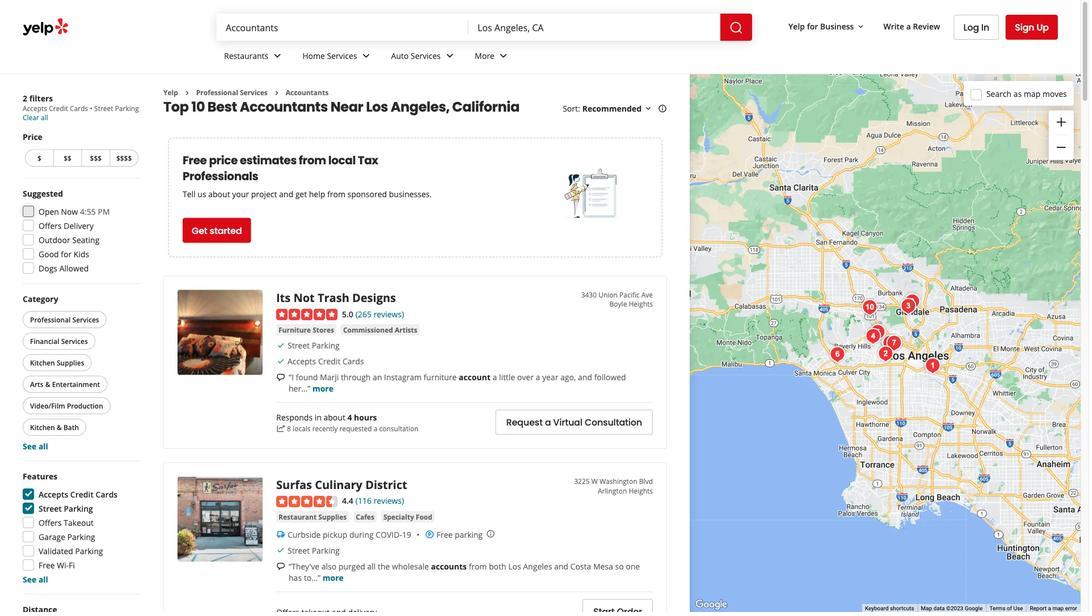 Task type: locate. For each thing, give the bounding box(es) containing it.
sign up
[[1016, 21, 1049, 33]]

1 horizontal spatial none field
[[478, 21, 712, 33]]

more
[[475, 50, 495, 61]]

0 vertical spatial 16 chevron down v2 image
[[857, 22, 866, 31]]

2 kitchen from the top
[[30, 423, 55, 432]]

request
[[507, 417, 543, 429]]

for for yelp
[[807, 21, 819, 32]]

•
[[90, 104, 93, 113]]

0 horizontal spatial cards
[[70, 104, 88, 113]]

a down hours
[[374, 425, 378, 434]]

accepts credit cards up 'marji'
[[288, 356, 364, 367]]

16 speech v2 image left "i
[[276, 373, 285, 382]]

0 horizontal spatial 16 chevron right v2 image
[[183, 88, 192, 98]]

during
[[350, 530, 374, 540]]

restaurants
[[224, 50, 269, 61]]

16 chevron down v2 image right business
[[857, 22, 866, 31]]

16 shipping v2 image
[[276, 531, 285, 540]]

kitchen down financial
[[30, 358, 55, 368]]

0 horizontal spatial its not trash designs image
[[178, 290, 263, 375]]

info icon image
[[486, 530, 496, 539], [486, 530, 496, 539]]

artists
[[395, 326, 418, 335]]

free left the price
[[183, 152, 207, 168]]

yelp inside button
[[789, 21, 805, 32]]

1 vertical spatial see all button
[[23, 575, 48, 585]]

kitchen down the video/film
[[30, 423, 55, 432]]

credit up 'marji'
[[318, 356, 341, 367]]

1 vertical spatial reviews)
[[374, 496, 404, 507]]

financial services button
[[23, 333, 95, 350]]

ago,
[[561, 372, 576, 383]]

1 vertical spatial heights
[[629, 487, 653, 496]]

reviews) inside (265 reviews) link
[[374, 309, 404, 320]]

map region
[[676, 0, 1090, 613]]

see all button for features
[[23, 575, 48, 585]]

free price estimates from local tax professionals tell us about your project and get help from sponsored businesses.
[[183, 152, 432, 200]]

0 vertical spatial free
[[183, 152, 207, 168]]

wi-
[[57, 560, 69, 571]]

2 vertical spatial street parking
[[288, 546, 340, 556]]

1 horizontal spatial 16 chevron down v2 image
[[857, 22, 866, 31]]

takeout
[[64, 518, 94, 529]]

surfas culinary district
[[276, 477, 407, 493]]

furniture
[[279, 326, 311, 335]]

yelp left business
[[789, 21, 805, 32]]

w
[[592, 477, 598, 487]]

16 chevron down v2 image inside recommended popup button
[[644, 104, 653, 113]]

outdoor
[[39, 235, 70, 245]]

1 horizontal spatial &
[[57, 423, 62, 432]]

more link for not
[[313, 383, 334, 394]]

24 chevron down v2 image inside auto services link
[[443, 49, 457, 63]]

validated
[[39, 546, 73, 557]]

seating
[[72, 235, 100, 245]]

price group
[[23, 131, 141, 169]]

1 horizontal spatial free
[[183, 152, 207, 168]]

24 chevron down v2 image right more
[[497, 49, 511, 63]]

more link down also
[[323, 573, 344, 584]]

0 horizontal spatial map
[[1024, 88, 1041, 99]]

specialty food button
[[381, 512, 435, 523]]

map left error
[[1053, 606, 1064, 613]]

for up the dogs allowed
[[61, 249, 72, 260]]

from inside the from both los angeles and costa mesa so one has to..."
[[469, 561, 487, 572]]

0 horizontal spatial about
[[208, 189, 230, 200]]

1 vertical spatial from
[[327, 189, 346, 200]]

business categories element
[[215, 41, 1059, 74]]

0 horizontal spatial yelp
[[163, 88, 178, 97]]

terms of use link
[[990, 606, 1024, 613]]

1 vertical spatial free
[[437, 530, 453, 540]]

see for features
[[23, 575, 36, 585]]

professional services link
[[196, 88, 268, 97]]

offers for offers delivery
[[39, 221, 62, 231]]

google
[[965, 606, 983, 613]]

1 vertical spatial see all
[[23, 575, 48, 585]]

1 vertical spatial street parking
[[39, 504, 93, 515]]

see all button for category
[[23, 441, 48, 452]]

& for arts
[[45, 380, 50, 389]]

reviews) down district
[[374, 496, 404, 507]]

1 see from the top
[[23, 441, 36, 452]]

and left costa
[[554, 561, 569, 572]]

16 parking v2 image
[[425, 531, 434, 540]]

24 chevron down v2 image inside more link
[[497, 49, 511, 63]]

16 chevron down v2 image left 16 info v2 image at the top right of the page
[[644, 104, 653, 113]]

16 checkmark v2 image down 16 shipping v2 image
[[276, 547, 285, 556]]

for inside button
[[807, 21, 819, 32]]

all down kitchen & bath button
[[39, 441, 48, 452]]

a right write
[[907, 21, 911, 32]]

kitchen inside kitchen & bath button
[[30, 423, 55, 432]]

marji
[[320, 372, 339, 383]]

followed
[[595, 372, 626, 383]]

1 horizontal spatial from
[[327, 189, 346, 200]]

heights right the boyle
[[629, 300, 653, 309]]

2 vertical spatial free
[[39, 560, 55, 571]]

all right the clear at left
[[41, 113, 48, 122]]

help
[[309, 189, 325, 200]]

and
[[279, 189, 293, 200], [578, 372, 593, 383], [554, 561, 569, 572]]

surfas culinary district link
[[276, 477, 407, 493]]

free for parking
[[437, 530, 453, 540]]

services up financial services
[[72, 315, 99, 325]]

surfas culinary district image
[[875, 343, 898, 366], [178, 477, 263, 563]]

offers down open
[[39, 221, 62, 231]]

a inside button
[[545, 417, 551, 429]]

19
[[402, 530, 411, 540]]

credit
[[49, 104, 68, 113], [318, 356, 341, 367], [70, 490, 94, 500]]

2 horizontal spatial from
[[469, 561, 487, 572]]

for for good
[[61, 249, 72, 260]]

(265
[[356, 309, 372, 320]]

yelp left 10
[[163, 88, 178, 97]]

1 16 speech v2 image from the top
[[276, 373, 285, 382]]

none field up business categories element
[[478, 21, 712, 33]]

1 horizontal spatial map
[[1053, 606, 1064, 613]]

0 vertical spatial yelp
[[789, 21, 805, 32]]

parking up also
[[312, 546, 340, 556]]

yelp
[[789, 21, 805, 32], [163, 88, 178, 97]]

0 vertical spatial more link
[[313, 383, 334, 394]]

virtual
[[554, 417, 583, 429]]

los right near in the left top of the page
[[366, 97, 388, 116]]

cards inside 2 filters accepts credit cards • street parking clear all
[[70, 104, 88, 113]]

0 horizontal spatial credit
[[49, 104, 68, 113]]

services down professional services button on the left bottom
[[61, 337, 88, 346]]

and left the get
[[279, 189, 293, 200]]

2 filters accepts credit cards • street parking clear all
[[23, 93, 139, 122]]

2 vertical spatial cards
[[96, 490, 118, 500]]

its not trash designs image
[[178, 290, 263, 375], [922, 355, 945, 378]]

1 vertical spatial los
[[509, 561, 521, 572]]

street
[[94, 104, 113, 113], [288, 340, 310, 351], [39, 504, 62, 515], [288, 546, 310, 556]]

accepts down filters
[[23, 104, 47, 113]]

see all down kitchen & bath button
[[23, 441, 48, 452]]

all inside 2 filters accepts credit cards • street parking clear all
[[41, 113, 48, 122]]

1 vertical spatial see
[[23, 575, 36, 585]]

free left wi-
[[39, 560, 55, 571]]

about right us
[[208, 189, 230, 200]]

street parking up offers takeout
[[39, 504, 93, 515]]

specialty
[[384, 513, 414, 522]]

2 vertical spatial and
[[554, 561, 569, 572]]

0 vertical spatial cards
[[70, 104, 88, 113]]

see all button down the free wi-fi
[[23, 575, 48, 585]]

more down also
[[323, 573, 344, 584]]

all down the free wi-fi
[[39, 575, 48, 585]]

a left year
[[536, 372, 541, 383]]

0 vertical spatial offers
[[39, 221, 62, 231]]

4:55
[[80, 206, 96, 217]]

see for category
[[23, 441, 36, 452]]

as
[[1014, 88, 1022, 99]]

2 heights from the top
[[629, 487, 653, 496]]

0 vertical spatial accepts
[[23, 104, 47, 113]]

0 vertical spatial from
[[299, 152, 326, 168]]

write a review link
[[879, 16, 945, 36]]

3 24 chevron down v2 image from the left
[[497, 49, 511, 63]]

$$$$
[[116, 154, 132, 163]]

0 horizontal spatial supplies
[[57, 358, 84, 368]]

1 vertical spatial cards
[[343, 356, 364, 367]]

parking right •
[[115, 104, 139, 113]]

0 horizontal spatial free
[[39, 560, 55, 571]]

1 vertical spatial more
[[323, 573, 344, 584]]

0 vertical spatial see all
[[23, 441, 48, 452]]

designs
[[352, 290, 396, 306]]

for
[[807, 21, 819, 32], [61, 249, 72, 260]]

0 horizontal spatial 24 chevron down v2 image
[[360, 49, 373, 63]]

map for error
[[1053, 606, 1064, 613]]

1 horizontal spatial professional
[[196, 88, 238, 97]]

parking up "takeout"
[[64, 504, 93, 515]]

see all button down kitchen & bath button
[[23, 441, 48, 452]]

1 vertical spatial map
[[1053, 606, 1064, 613]]

4
[[348, 413, 352, 423]]

capital one café image
[[902, 291, 924, 314]]

street inside 2 filters accepts credit cards • street parking clear all
[[94, 104, 113, 113]]

services for financial services button at the left of page
[[61, 337, 88, 346]]

supplies up arts & entertainment
[[57, 358, 84, 368]]

professional
[[196, 88, 238, 97], [30, 315, 71, 325]]

0 horizontal spatial none field
[[226, 21, 460, 33]]

0 vertical spatial professional services
[[196, 88, 268, 97]]

4.4 star rating image
[[276, 496, 338, 508]]

0 vertical spatial and
[[279, 189, 293, 200]]

24 chevron down v2 image inside home services 'link'
[[360, 49, 373, 63]]

& left 'bath'
[[57, 423, 62, 432]]

and right ago,
[[578, 372, 593, 383]]

None field
[[226, 21, 460, 33], [478, 21, 712, 33]]

professional services up financial services
[[30, 315, 99, 325]]

commissioned
[[343, 326, 393, 335]]

from left local
[[299, 152, 326, 168]]

search
[[987, 88, 1012, 99]]

dogs
[[39, 263, 57, 274]]

more down 'marji'
[[313, 383, 334, 394]]

street right •
[[94, 104, 113, 113]]

24 chevron down v2 image
[[271, 49, 284, 63]]

2 reviews) from the top
[[374, 496, 404, 507]]

professional up financial
[[30, 315, 71, 325]]

16 chevron down v2 image inside yelp for business button
[[857, 22, 866, 31]]

1 heights from the top
[[629, 300, 653, 309]]

0 vertical spatial 16 checkmark v2 image
[[276, 357, 285, 366]]

more for culinary
[[323, 573, 344, 584]]

offers takeout
[[39, 518, 94, 529]]

a left "virtual"
[[545, 417, 551, 429]]

16 checkmark v2 image for surfas
[[276, 547, 285, 556]]

24 chevron down v2 image right auto services
[[443, 49, 457, 63]]

16 checkmark v2 image
[[276, 357, 285, 366], [276, 547, 285, 556]]

2 horizontal spatial cards
[[343, 356, 364, 367]]

1 24 chevron down v2 image from the left
[[360, 49, 373, 63]]

fi
[[69, 560, 75, 571]]

more link down 'marji'
[[313, 383, 334, 394]]

1 vertical spatial professional services
[[30, 315, 99, 325]]

0 vertical spatial &
[[45, 380, 50, 389]]

street parking down curbside
[[288, 546, 340, 556]]

24 chevron down v2 image
[[360, 49, 373, 63], [443, 49, 457, 63], [497, 49, 511, 63]]

professional services down restaurants
[[196, 88, 268, 97]]

street parking
[[288, 340, 340, 351], [39, 504, 93, 515], [288, 546, 340, 556]]

more link for culinary
[[323, 573, 344, 584]]

1 see all from the top
[[23, 441, 48, 452]]

offers up garage
[[39, 518, 62, 529]]

1 16 checkmark v2 image from the top
[[276, 357, 285, 366]]

& for kitchen
[[57, 423, 62, 432]]

write a review
[[884, 21, 941, 32]]

supplies for kitchen supplies
[[57, 358, 84, 368]]

16 chevron down v2 image
[[857, 22, 866, 31], [644, 104, 653, 113]]

0 vertical spatial surfas culinary district image
[[875, 343, 898, 366]]

$$$$ button
[[110, 150, 138, 167]]

group
[[1049, 110, 1074, 160], [19, 188, 141, 278], [20, 293, 141, 452], [19, 471, 141, 586]]

kitchen inside kitchen supplies button
[[30, 358, 55, 368]]

1 16 chevron right v2 image from the left
[[183, 88, 192, 98]]

5 star rating image
[[276, 309, 338, 321]]

0 horizontal spatial for
[[61, 249, 72, 260]]

heights
[[629, 300, 653, 309], [629, 487, 653, 496]]

2 see from the top
[[23, 575, 36, 585]]

2 horizontal spatial and
[[578, 372, 593, 383]]

accepts credit cards up "takeout"
[[39, 490, 118, 500]]

cafes button
[[354, 512, 377, 523]]

free for price
[[183, 152, 207, 168]]

1 vertical spatial &
[[57, 423, 62, 432]]

0 vertical spatial los
[[366, 97, 388, 116]]

2 offers from the top
[[39, 518, 62, 529]]

1 horizontal spatial supplies
[[319, 513, 347, 522]]

2 16 chevron right v2 image from the left
[[272, 88, 281, 98]]

heights inside 3225 w washington blvd arlington heights
[[629, 487, 653, 496]]

see all for features
[[23, 575, 48, 585]]

1 horizontal spatial credit
[[70, 490, 94, 500]]

Find text field
[[226, 21, 460, 33]]

restaurant supplies
[[279, 513, 347, 522]]

16 speech v2 image left "they've
[[276, 563, 285, 572]]

1 kitchen from the top
[[30, 358, 55, 368]]

group containing suggested
[[19, 188, 141, 278]]

1 vertical spatial credit
[[318, 356, 341, 367]]

16 chevron down v2 image for yelp for business
[[857, 22, 866, 31]]

1 vertical spatial accepts
[[288, 356, 316, 367]]

see all down the free wi-fi
[[23, 575, 48, 585]]

kitchen for kitchen supplies
[[30, 358, 55, 368]]

free price estimates from local tax professionals image
[[564, 165, 621, 222]]

0 horizontal spatial 16 chevron down v2 image
[[644, 104, 653, 113]]

2 none field from the left
[[478, 21, 712, 33]]

and inside the from both los angeles and costa mesa so one has to..."
[[554, 561, 569, 572]]

supplies inside group
[[57, 358, 84, 368]]

0 horizontal spatial accepts credit cards
[[39, 490, 118, 500]]

24 chevron down v2 image for home services
[[360, 49, 373, 63]]

2 16 checkmark v2 image from the top
[[276, 547, 285, 556]]

reviews) inside (116 reviews) link
[[374, 496, 404, 507]]

heights inside 3430 union pacific ave boyle heights
[[629, 300, 653, 309]]

verizon image
[[883, 332, 906, 355]]

its not trash designs
[[276, 290, 396, 306]]

2 vertical spatial accepts
[[39, 490, 68, 500]]

free right 16 parking v2 "image"
[[437, 530, 453, 540]]

0 vertical spatial for
[[807, 21, 819, 32]]

businesses.
[[389, 189, 432, 200]]

1 horizontal spatial los
[[509, 561, 521, 572]]

0 vertical spatial heights
[[629, 300, 653, 309]]

1 horizontal spatial 24 chevron down v2 image
[[443, 49, 457, 63]]

from right help
[[327, 189, 346, 200]]

yelp link
[[163, 88, 178, 97]]

cards inside group
[[96, 490, 118, 500]]

0 horizontal spatial professional services
[[30, 315, 99, 325]]

restaurant supplies link
[[276, 512, 349, 523]]

16 chevron right v2 image
[[183, 88, 192, 98], [272, 88, 281, 98]]

accepts down features
[[39, 490, 68, 500]]

0 vertical spatial map
[[1024, 88, 1041, 99]]

2 vertical spatial from
[[469, 561, 487, 572]]

about up 'recently'
[[324, 413, 346, 423]]

accepts credit cards inside group
[[39, 490, 118, 500]]

the
[[378, 561, 390, 572]]

heights right arlington
[[629, 487, 653, 496]]

credit down filters
[[49, 104, 68, 113]]

16 checkmark v2 image down 16 checkmark v2 icon
[[276, 357, 285, 366]]

for left business
[[807, 21, 819, 32]]

free inside free price estimates from local tax professionals tell us about your project and get help from sponsored businesses.
[[183, 152, 207, 168]]

services right auto
[[411, 50, 441, 61]]

1 reviews) from the top
[[374, 309, 404, 320]]

consultation
[[585, 417, 642, 429]]

none field up home services 'link'
[[226, 21, 460, 33]]

chefs' toys image
[[827, 344, 849, 366]]

more
[[313, 383, 334, 394], [323, 573, 344, 584]]

1 vertical spatial and
[[578, 372, 593, 383]]

2 see all button from the top
[[23, 575, 48, 585]]

1 vertical spatial 16 speech v2 image
[[276, 563, 285, 572]]

free inside group
[[39, 560, 55, 571]]

0 vertical spatial kitchen
[[30, 358, 55, 368]]

best
[[208, 97, 237, 116]]

24 chevron down v2 image left auto
[[360, 49, 373, 63]]

16 speech v2 image for surfas culinary district
[[276, 563, 285, 572]]

street parking down furniture stores link at the bottom of page
[[288, 340, 340, 351]]

bath
[[64, 423, 79, 432]]

16 trending v2 image
[[276, 425, 285, 434]]

get started
[[192, 224, 242, 237]]

professional right top
[[196, 88, 238, 97]]

angeles
[[523, 561, 552, 572]]

1 vertical spatial more link
[[323, 573, 344, 584]]

credit up "takeout"
[[70, 490, 94, 500]]

2 horizontal spatial 24 chevron down v2 image
[[497, 49, 511, 63]]

parking
[[115, 104, 139, 113], [312, 340, 340, 351], [64, 504, 93, 515], [67, 532, 95, 543], [312, 546, 340, 556], [75, 546, 103, 557]]

services right home
[[327, 50, 357, 61]]

supplies up pickup
[[319, 513, 347, 522]]

1 see all button from the top
[[23, 441, 48, 452]]

0 horizontal spatial and
[[279, 189, 293, 200]]

from left both
[[469, 561, 487, 572]]

1 vertical spatial 16 checkmark v2 image
[[276, 547, 285, 556]]

street inside group
[[39, 504, 62, 515]]

1 vertical spatial about
[[324, 413, 346, 423]]

reviews) up commissioned artists at left
[[374, 309, 404, 320]]

0 vertical spatial see
[[23, 441, 36, 452]]

supplies for restaurant supplies
[[319, 513, 347, 522]]

los right both
[[509, 561, 521, 572]]

1 offers from the top
[[39, 221, 62, 231]]

consultation
[[379, 425, 419, 434]]

services inside 'link'
[[327, 50, 357, 61]]

professional services inside button
[[30, 315, 99, 325]]

1 vertical spatial kitchen
[[30, 423, 55, 432]]

arlington
[[598, 487, 627, 496]]

tax
[[358, 152, 378, 168]]

4.4
[[342, 496, 354, 507]]

cafes link
[[354, 512, 377, 523]]

0 horizontal spatial &
[[45, 380, 50, 389]]

about inside free price estimates from local tax professionals tell us about your project and get help from sponsored businesses.
[[208, 189, 230, 200]]

map right as
[[1024, 88, 1041, 99]]

accepts up the found
[[288, 356, 316, 367]]

blvd
[[640, 477, 653, 487]]

0 vertical spatial more
[[313, 383, 334, 394]]

0 vertical spatial 16 speech v2 image
[[276, 373, 285, 382]]

professional inside button
[[30, 315, 71, 325]]

16 chevron right v2 image right yelp link
[[183, 88, 192, 98]]

0 vertical spatial reviews)
[[374, 309, 404, 320]]

2 vertical spatial credit
[[70, 490, 94, 500]]

street up offers takeout
[[39, 504, 62, 515]]

validated parking
[[39, 546, 103, 557]]

accepts credit cards
[[288, 356, 364, 367], [39, 490, 118, 500]]

melrosemac image
[[867, 322, 890, 344]]

1 horizontal spatial accepts credit cards
[[288, 356, 364, 367]]

None search field
[[217, 14, 755, 41]]

professional services button
[[23, 312, 107, 329]]

16 speech v2 image
[[276, 373, 285, 382], [276, 563, 285, 572]]

1 vertical spatial yelp
[[163, 88, 178, 97]]

16 chevron right v2 image left accountants "link"
[[272, 88, 281, 98]]

1 horizontal spatial for
[[807, 21, 819, 32]]

1 vertical spatial supplies
[[319, 513, 347, 522]]

see
[[23, 441, 36, 452], [23, 575, 36, 585]]

1 vertical spatial accepts credit cards
[[39, 490, 118, 500]]

accountants down 24 chevron down v2 image
[[240, 97, 328, 116]]

Near text field
[[478, 21, 712, 33]]

map
[[921, 606, 933, 613]]

arts & entertainment button
[[23, 376, 107, 393]]

2 16 speech v2 image from the top
[[276, 563, 285, 572]]

1 none field from the left
[[226, 21, 460, 33]]

& right "arts"
[[45, 380, 50, 389]]

pacific
[[620, 290, 640, 300]]

2 24 chevron down v2 image from the left
[[443, 49, 457, 63]]

accepts inside 2 filters accepts credit cards • street parking clear all
[[23, 104, 47, 113]]

0 vertical spatial accepts credit cards
[[288, 356, 364, 367]]

16 checkmark v2 image for its
[[276, 357, 285, 366]]

2 see all from the top
[[23, 575, 48, 585]]

1 vertical spatial offers
[[39, 518, 62, 529]]



Task type: vqa. For each thing, say whether or not it's contained in the screenshot.
'DENNY'S' link
no



Task type: describe. For each thing, give the bounding box(es) containing it.
financial services
[[30, 337, 88, 346]]

3225
[[575, 477, 590, 487]]

open
[[39, 206, 59, 217]]

free for wi-
[[39, 560, 55, 571]]

search image
[[730, 21, 744, 35]]

and inside free price estimates from local tax professionals tell us about your project and get help from sponsored businesses.
[[279, 189, 293, 200]]

(265 reviews) link
[[356, 308, 404, 320]]

sign
[[1016, 21, 1035, 33]]

offers for offers takeout
[[39, 518, 62, 529]]

accepts inside group
[[39, 490, 68, 500]]

price
[[23, 132, 43, 142]]

zoom out image
[[1055, 141, 1069, 154]]

1 horizontal spatial its not trash designs image
[[922, 355, 945, 378]]

log in
[[964, 21, 990, 34]]

get
[[192, 224, 208, 237]]

allowed
[[59, 263, 89, 274]]

0 vertical spatial street parking
[[288, 340, 340, 351]]

at&t store - los angeles image
[[879, 332, 902, 355]]

kids
[[74, 249, 89, 260]]

more for not
[[313, 383, 334, 394]]

heights for surfas culinary district
[[629, 487, 653, 496]]

see all for category
[[23, 441, 48, 452]]

video/film production button
[[23, 398, 111, 415]]

mesa
[[594, 561, 613, 572]]

10
[[191, 97, 205, 116]]

kitchen & bath button
[[23, 419, 86, 436]]

found
[[296, 372, 318, 383]]

boyle
[[610, 300, 627, 309]]

16 speech v2 image for its not trash designs
[[276, 373, 285, 382]]

clear
[[23, 113, 39, 122]]

get
[[296, 189, 307, 200]]

group containing features
[[19, 471, 141, 586]]

angeles,
[[391, 97, 450, 116]]

professionals
[[183, 168, 258, 184]]

a right report
[[1049, 606, 1052, 613]]

shortcuts
[[891, 606, 915, 613]]

parking down "takeout"
[[67, 532, 95, 543]]

responds in about 4 hours
[[276, 413, 377, 423]]

arts
[[30, 380, 44, 389]]

curbside pickup during covid-19
[[288, 530, 411, 540]]

3430
[[582, 290, 597, 300]]

parking down stores
[[312, 340, 340, 351]]

pm
[[98, 206, 110, 217]]

also
[[322, 561, 337, 572]]

furniture stores link
[[276, 325, 337, 336]]

has
[[289, 573, 302, 584]]

keyboard shortcuts
[[865, 606, 915, 613]]

(265 reviews)
[[356, 309, 404, 320]]

delivery
[[64, 221, 94, 231]]

furniture
[[424, 372, 457, 383]]

zoom in image
[[1055, 115, 1069, 129]]

costa
[[571, 561, 592, 572]]

1 horizontal spatial professional services
[[196, 88, 268, 97]]

covid-
[[376, 530, 402, 540]]

parking down garage parking
[[75, 546, 103, 557]]

16 chevron right v2 image for professional services
[[183, 88, 192, 98]]

credit inside 2 filters accepts credit cards • street parking clear all
[[49, 104, 68, 113]]

heights for its not trash designs
[[629, 300, 653, 309]]

restaurant supplies button
[[276, 512, 349, 523]]

3225 w washington blvd arlington heights
[[575, 477, 653, 496]]

all left the
[[367, 561, 376, 572]]

yelp for yelp for business
[[789, 21, 805, 32]]

kitchen for kitchen & bath
[[30, 423, 55, 432]]

16 chevron down v2 image for recommended
[[644, 104, 653, 113]]

a left little
[[493, 372, 497, 383]]

$
[[37, 154, 41, 163]]

street down furniture at the left of page
[[288, 340, 310, 351]]

$$$
[[90, 154, 102, 163]]

moves
[[1043, 88, 1068, 99]]

services for home services 'link'
[[327, 50, 357, 61]]

parking inside 2 filters accepts credit cards • street parking clear all
[[115, 104, 139, 113]]

0 horizontal spatial from
[[299, 152, 326, 168]]

and inside a little over a year ago, and followed her..."
[[578, 372, 593, 383]]

8 locals recently requested a consultation
[[287, 425, 419, 434]]

top
[[163, 97, 189, 116]]

group containing category
[[20, 293, 141, 452]]

yelp for business
[[789, 21, 854, 32]]

financial
[[30, 337, 59, 346]]

california
[[453, 97, 520, 116]]

started
[[210, 224, 242, 237]]

16 checkmark v2 image
[[276, 341, 285, 350]]

culinary
[[315, 477, 363, 493]]

16 info v2 image
[[658, 104, 667, 113]]

entertainment
[[52, 380, 100, 389]]

terms of use
[[990, 606, 1024, 613]]

reviews) for its not trash designs
[[374, 309, 404, 320]]

0 horizontal spatial los
[[366, 97, 388, 116]]

data
[[934, 606, 945, 613]]

16 chevron right v2 image for accountants
[[272, 88, 281, 98]]

24 chevron down v2 image for auto services
[[443, 49, 457, 63]]

credit inside group
[[70, 490, 94, 500]]

0 vertical spatial professional
[[196, 88, 238, 97]]

now
[[61, 206, 78, 217]]

los inside the from both los angeles and costa mesa so one has to..."
[[509, 561, 521, 572]]

services for auto services link
[[411, 50, 441, 61]]

arts & entertainment
[[30, 380, 100, 389]]

artspace warehouse image
[[862, 326, 885, 348]]

us
[[198, 189, 206, 200]]

24 chevron down v2 image for more
[[497, 49, 511, 63]]

0 horizontal spatial surfas culinary district image
[[178, 477, 263, 563]]

furniture stores button
[[276, 325, 337, 336]]

commissioned artists
[[343, 326, 418, 335]]

project
[[251, 189, 277, 200]]

none field find
[[226, 21, 460, 33]]

offers delivery
[[39, 221, 94, 231]]

1 horizontal spatial about
[[324, 413, 346, 423]]

not
[[294, 290, 315, 306]]

video/film production
[[30, 402, 103, 411]]

get started button
[[183, 218, 251, 243]]

through
[[341, 372, 371, 383]]

from both los angeles and costa mesa so one has to..."
[[289, 561, 640, 584]]

reviews) for surfas culinary district
[[374, 496, 404, 507]]

recommended button
[[583, 103, 653, 114]]

services right 'best'
[[240, 88, 268, 97]]

"i found marji through an instagram furniture account
[[289, 372, 491, 383]]

services for professional services button on the left bottom
[[72, 315, 99, 325]]

map for moves
[[1024, 88, 1041, 99]]

review
[[914, 21, 941, 32]]

street up "they've
[[288, 546, 310, 556]]

price
[[209, 152, 238, 168]]

none field near
[[478, 21, 712, 33]]

dogs allowed
[[39, 263, 89, 274]]

wholesale
[[392, 561, 429, 572]]

google image
[[693, 598, 730, 613]]

sponsored
[[348, 189, 387, 200]]

zipzapfit image
[[859, 297, 882, 319]]

yelp for yelp link
[[163, 88, 178, 97]]

production
[[67, 402, 103, 411]]

the dish depot image
[[898, 295, 920, 318]]

2 horizontal spatial credit
[[318, 356, 341, 367]]

specialty food link
[[381, 512, 435, 523]]

$$$ button
[[81, 150, 110, 167]]

commissioned artists link
[[341, 325, 420, 336]]

garage parking
[[39, 532, 95, 543]]

accountants down home
[[286, 88, 329, 97]]

4.4 link
[[342, 495, 354, 507]]

write
[[884, 21, 905, 32]]

1 horizontal spatial surfas culinary district image
[[875, 343, 898, 366]]

street parking inside group
[[39, 504, 93, 515]]

business
[[821, 21, 854, 32]]



